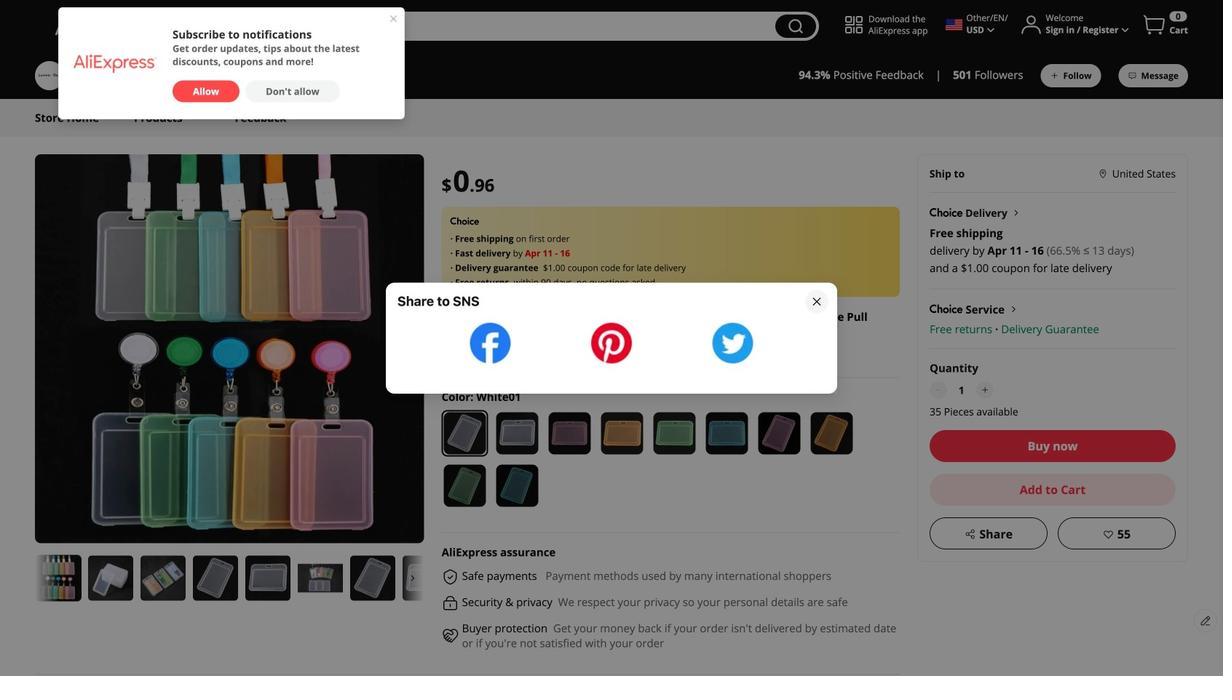Task type: vqa. For each thing, say whether or not it's contained in the screenshot.
human hair lace front wig text field
yes



Task type: describe. For each thing, give the bounding box(es) containing it.
aliexpress image
[[74, 53, 157, 73]]

1sqid_b image
[[199, 20, 212, 33]]



Task type: locate. For each thing, give the bounding box(es) containing it.
None text field
[[950, 381, 974, 399]]

None button
[[775, 15, 816, 38]]

human hair lace front wig text field
[[242, 19, 768, 33]]



